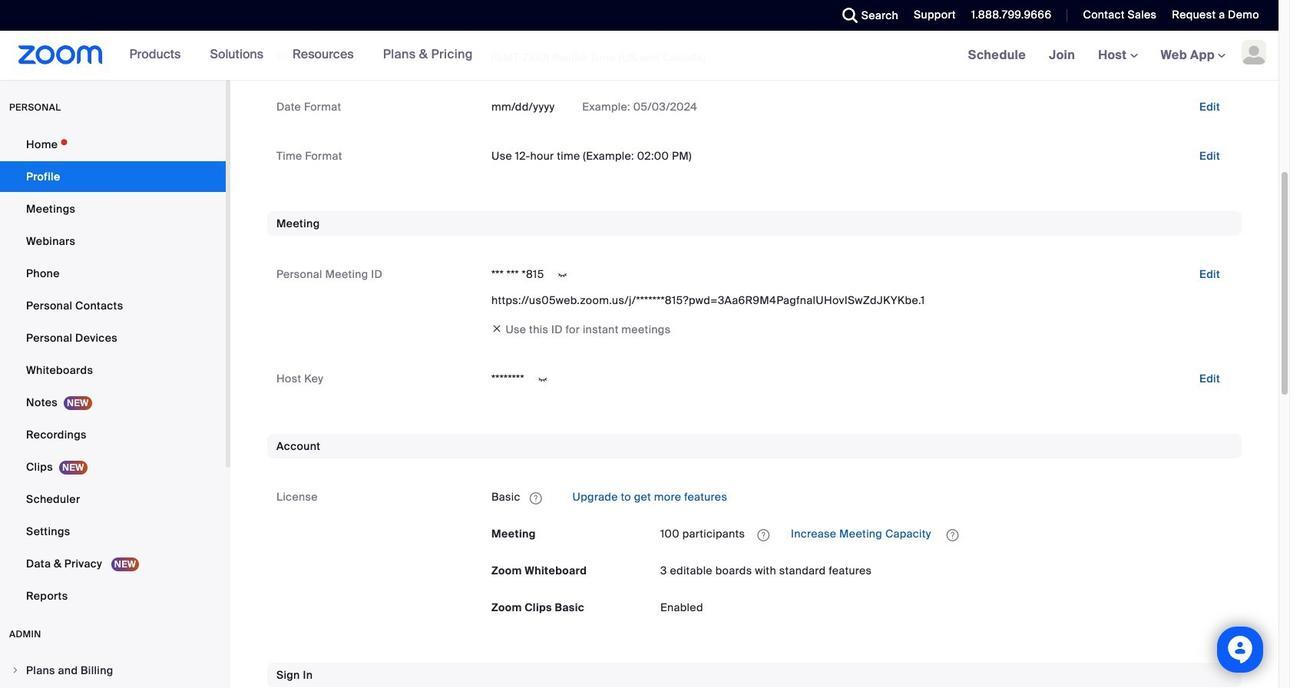 Task type: locate. For each thing, give the bounding box(es) containing it.
banner
[[0, 31, 1279, 81]]

application
[[492, 485, 1233, 510], [661, 522, 1233, 547]]

1 vertical spatial application
[[661, 522, 1233, 547]]

0 vertical spatial application
[[492, 485, 1233, 510]]

learn more about your license type image
[[528, 493, 544, 504]]

menu item
[[0, 656, 226, 685]]

show personal meeting id image
[[551, 268, 575, 282]]



Task type: vqa. For each thing, say whether or not it's contained in the screenshot.
"Show Host Key" icon
yes



Task type: describe. For each thing, give the bounding box(es) containing it.
zoom logo image
[[18, 45, 103, 65]]

meetings navigation
[[957, 31, 1279, 81]]

product information navigation
[[103, 31, 485, 80]]

right image
[[11, 666, 20, 675]]

show host key image
[[531, 373, 555, 387]]

profile picture image
[[1242, 40, 1267, 65]]

learn more about your meeting license image
[[753, 528, 775, 542]]

personal menu menu
[[0, 129, 226, 613]]



